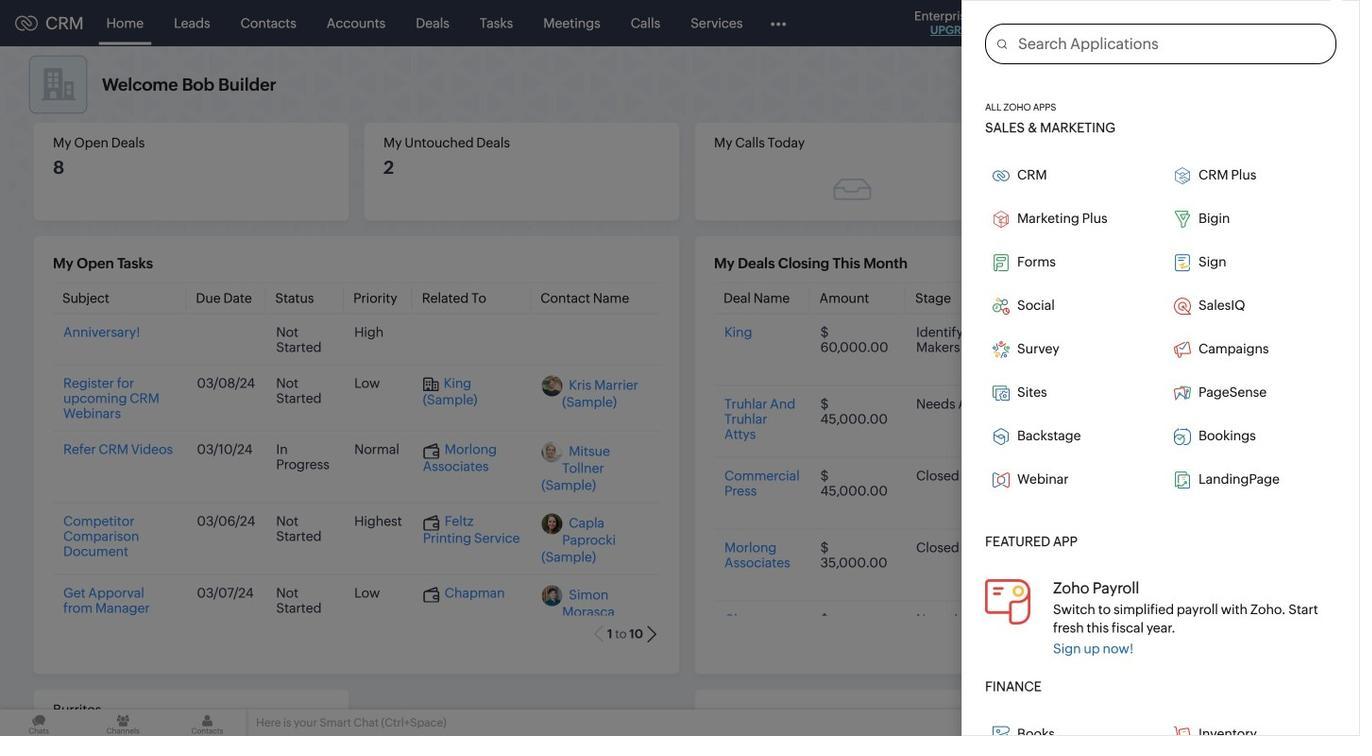 Task type: locate. For each thing, give the bounding box(es) containing it.
signals image
[[1125, 15, 1138, 31]]

profile element
[[1265, 0, 1317, 46]]

profile image
[[1276, 8, 1306, 38]]

channels image
[[84, 710, 162, 736]]

search image
[[1086, 15, 1102, 31]]



Task type: vqa. For each thing, say whether or not it's contained in the screenshot.
Zoho Payroll image
yes



Task type: describe. For each thing, give the bounding box(es) containing it.
calendar image
[[1161, 16, 1177, 31]]

logo image
[[15, 16, 38, 31]]

zoho payroll image
[[986, 579, 1031, 625]]

contacts image
[[169, 710, 246, 736]]

search element
[[1075, 0, 1113, 46]]

Search Applications text field
[[1007, 25, 1336, 63]]

chats image
[[0, 710, 78, 736]]

signals element
[[1113, 0, 1149, 46]]



